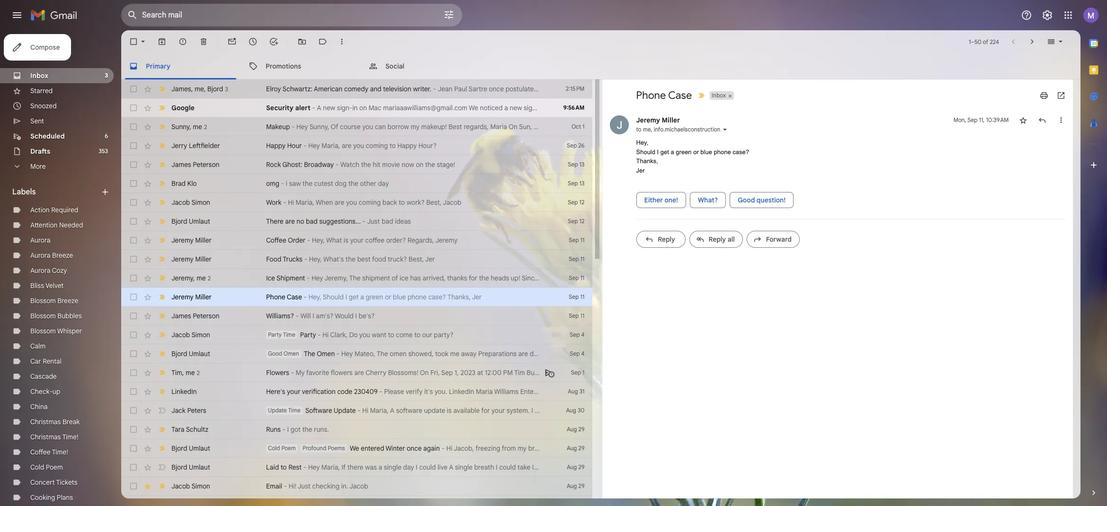 Task type: describe. For each thing, give the bounding box(es) containing it.
0 vertical spatial is
[[344, 236, 348, 245]]

important according to google magic. switch for makeup
[[157, 122, 167, 132]]

reply all
[[709, 235, 735, 244]]

what
[[326, 236, 342, 245]]

would
[[335, 312, 354, 321]]

comedy
[[344, 85, 368, 93]]

miller for coffee order - hey, what is your coffee order? regards, jeremy
[[195, 236, 212, 245]]

inbox for inbox link
[[30, 72, 48, 80]]

blue inside row
[[393, 293, 406, 302]]

linkedin
[[171, 388, 197, 396]]

sep for flowers -
[[571, 369, 581, 376]]

- down 230409
[[357, 407, 361, 415]]

clark,
[[330, 331, 347, 340]]

best, right convenience.
[[698, 407, 713, 415]]

saw
[[289, 179, 301, 188]]

umlaut for 3rd row from the bottom
[[189, 464, 210, 472]]

13 for rock ghost: broadway - watch the hit movie now on the stage!
[[579, 161, 585, 168]]

delete image
[[199, 37, 208, 46]]

your right 'here's'
[[287, 388, 300, 396]]

2 jacob simon from the top
[[171, 331, 210, 340]]

2 for tim
[[197, 370, 200, 377]]

aug 29 for email - hi! just checking in. jacob
[[567, 483, 585, 490]]

row containing tara schultz
[[121, 420, 592, 439]]

sep for happy hour - hey maria, are you coming to happy hour?
[[567, 142, 577, 149]]

shipment
[[277, 274, 305, 283]]

i right breath
[[496, 464, 497, 472]]

1 jack from the left
[[171, 407, 186, 415]]

christmas break
[[30, 418, 80, 427]]

cold poem link
[[30, 464, 63, 472]]

gmail image
[[30, 6, 82, 25]]

break
[[62, 418, 80, 427]]

get inside row
[[349, 293, 359, 302]]

primary
[[146, 62, 170, 70]]

not starred image
[[1018, 116, 1028, 125]]

search mail image
[[124, 7, 141, 24]]

maria, left if
[[321, 464, 340, 472]]

car rental link
[[30, 358, 61, 366]]

cold poem inside row
[[268, 445, 296, 452]]

want
[[372, 331, 386, 340]]

3 sep 11 from the top
[[569, 275, 585, 282]]

best, right truck? on the bottom of the page
[[409, 255, 424, 264]]

are for when
[[335, 198, 344, 207]]

here's your verification code 230409 -
[[266, 388, 384, 396]]

0 vertical spatial hey
[[308, 142, 320, 150]]

sep for omg - i saw the cutest dog the other day
[[568, 180, 578, 187]]

row containing sunny
[[121, 117, 592, 136]]

the right saw
[[303, 179, 312, 188]]

settings image
[[1042, 9, 1053, 21]]

your right for
[[492, 407, 505, 415]]

hey, should i get a green or blue phone case? thanks, jer
[[636, 139, 749, 174]]

aug 29 for runs - i got the runs.
[[567, 426, 585, 433]]

2 single from the left
[[455, 464, 473, 472]]

- right the work
[[283, 198, 286, 207]]

food trucks - hey, what's the best food truck? best, jer
[[266, 255, 435, 264]]

simon for work
[[192, 198, 210, 207]]

promotions
[[266, 62, 301, 70]]

more button
[[0, 159, 114, 174]]

4 11 from the top
[[580, 294, 585, 301]]

, for elroy schwartz: american comedy and television writer. -
[[191, 85, 193, 93]]

ideas
[[395, 217, 411, 226]]

cold inside row
[[268, 445, 280, 452]]

row containing tim
[[121, 364, 592, 383]]

4 for hi
[[581, 331, 585, 339]]

sep 13 for rock ghost: broadway - watch the hit movie now on the stage!
[[568, 161, 585, 168]]

jack peters
[[171, 407, 206, 415]]

advanced search options image
[[439, 5, 458, 24]]

concert tickets link
[[30, 479, 77, 487]]

important mainly because you often read messages with this label. switch
[[157, 84, 167, 94]]

williams?
[[266, 312, 294, 321]]

2 aug 29 from the top
[[567, 445, 585, 452]]

snooze image
[[248, 37, 258, 46]]

26
[[578, 142, 585, 149]]

0 horizontal spatial just
[[298, 483, 310, 491]]

scheduled link
[[30, 132, 65, 141]]

the left hit
[[361, 161, 371, 169]]

google
[[171, 104, 194, 112]]

omen inside good omen the omen -
[[284, 350, 299, 358]]

1 vertical spatial jer
[[425, 255, 435, 264]]

archive image
[[157, 37, 167, 46]]

forward
[[766, 235, 792, 244]]

aug for laid to rest - hey maria, if there was a single day i could live a single breath i could take i'd trade all the others away best, bjord
[[567, 464, 577, 471]]

time! for coffee time!
[[52, 448, 68, 457]]

12 row from the top
[[121, 288, 592, 307]]

31
[[579, 388, 585, 395]]

0 horizontal spatial or
[[385, 293, 391, 302]]

was
[[365, 464, 377, 472]]

time! for christmas time!
[[62, 433, 78, 442]]

simon for email
[[192, 483, 210, 491]]

schultz
[[186, 426, 208, 434]]

again
[[423, 445, 440, 453]]

green inside hey, should i get a green or blue phone case? thanks, jer
[[676, 148, 692, 156]]

breath
[[474, 464, 494, 472]]

1 horizontal spatial just
[[367, 217, 380, 226]]

2 bad from the left
[[382, 217, 393, 226]]

to right laid
[[281, 464, 287, 472]]

bjord umlaut for 15th row
[[171, 350, 210, 358]]

- right shipment
[[307, 274, 310, 283]]

to up movie
[[390, 142, 396, 150]]

jacob for sep 12
[[171, 198, 190, 207]]

2 happy from the left
[[397, 142, 417, 150]]

- down work - hi maria, when are you coming back to work? best, jacob on the top
[[362, 217, 365, 226]]

sep 12 for there are no bad suggestions... - just bad ideas
[[568, 218, 585, 225]]

13 row from the top
[[121, 307, 592, 326]]

1 horizontal spatial update
[[334, 407, 356, 415]]

your right at
[[617, 407, 631, 415]]

ice shipment -
[[266, 274, 312, 283]]

sep 11 for hey, what's the best food truck? best, jer
[[569, 256, 585, 263]]

1 bad from the left
[[306, 217, 318, 226]]

you down dog
[[346, 198, 357, 207]]

jacob simon for email
[[171, 483, 210, 491]]

jerry
[[171, 142, 187, 150]]

it
[[604, 407, 608, 415]]

in.
[[341, 483, 348, 491]]

30
[[578, 407, 585, 414]]

should inside hey, should i get a green or blue phone case? thanks, jer
[[636, 148, 655, 156]]

Not starred checkbox
[[1018, 116, 1028, 125]]

1 horizontal spatial omen
[[317, 350, 335, 358]]

hour?
[[418, 142, 437, 150]]

we
[[350, 445, 359, 453]]

calm link
[[30, 342, 46, 351]]

code
[[337, 388, 352, 396]]

12 for there are no bad suggestions... - just bad ideas
[[579, 218, 585, 225]]

7 row from the top
[[121, 193, 592, 212]]

12 for work - hi maria, when are you coming back to work? best, jacob
[[579, 199, 585, 206]]

important according to google magic. switch for ice shipment
[[157, 274, 167, 283]]

either one! button
[[636, 192, 686, 208]]

snoozed
[[30, 102, 57, 110]]

1 horizontal spatial a
[[378, 464, 382, 472]]

available
[[453, 407, 480, 415]]

i up would
[[345, 293, 347, 302]]

1 single from the left
[[384, 464, 401, 472]]

hey, for hey, should i get a green or blue phone case? thanks, jer
[[308, 293, 321, 302]]

1 vertical spatial hi
[[322, 331, 329, 340]]

important according to google magic. switch for security alert
[[157, 103, 167, 113]]

good question!
[[738, 196, 786, 205]]

sep 12 for work - hi maria, when are you coming back to work? best, jacob
[[568, 199, 585, 206]]

case? inside hey, should i get a green or blue phone case? thanks, jer
[[733, 148, 749, 156]]

tara schultz
[[171, 426, 208, 434]]

important according to google magic. switch for omg
[[157, 179, 167, 188]]

time for software
[[288, 407, 301, 414]]

do
[[349, 331, 358, 340]]

important according to google magic. switch for work
[[157, 198, 167, 207]]

good question! button
[[730, 192, 794, 208]]

james , me , bjord 3
[[171, 85, 228, 93]]

1 horizontal spatial jer
[[472, 293, 482, 302]]

row containing linkedin
[[121, 383, 592, 402]]

353
[[99, 148, 108, 155]]

cascade
[[30, 373, 57, 381]]

to right the back
[[399, 198, 405, 207]]

29 for email - hi! just checking in. jacob
[[578, 483, 585, 490]]

work?
[[407, 198, 425, 207]]

1 vertical spatial thanks,
[[447, 293, 471, 302]]

reply for reply
[[658, 235, 675, 244]]

i'd
[[532, 464, 539, 472]]

sunny , me 2
[[171, 122, 207, 131]]

poem inside labels navigation
[[46, 464, 63, 472]]

toggle split pane mode image
[[1046, 37, 1056, 46]]

trade
[[541, 464, 557, 472]]

elroy
[[266, 85, 281, 93]]

hey, inside hey, should i get a green or blue phone case? thanks, jer
[[636, 139, 648, 146]]

peterson for williams?
[[193, 312, 219, 321]]

sep for williams? - will i am's? would i be's?
[[569, 313, 579, 320]]

hey, for hey, what's the best food truck? best, jer
[[309, 255, 322, 264]]

0 horizontal spatial green
[[366, 293, 383, 302]]

miller for food trucks - hey, what's the best food truck? best, jer
[[195, 255, 212, 264]]

attention needed link
[[30, 221, 83, 230]]

you up 'rock ghost: broadway - watch the hit movie now on the stage!'
[[353, 142, 364, 150]]

car
[[30, 358, 41, 366]]

omg - i saw the cutest dog the other day
[[266, 179, 389, 188]]

christmas time!
[[30, 433, 78, 442]]

mon,
[[954, 116, 966, 124]]

drafts
[[30, 147, 50, 156]]

christmas time! link
[[30, 433, 78, 442]]

oct 1
[[572, 123, 585, 130]]

makeup -
[[266, 123, 296, 131]]

important according to google magic. switch for coffee order
[[157, 236, 167, 245]]

1 for makeup -
[[582, 123, 585, 130]]

poem inside row
[[281, 445, 296, 452]]

1 james from the top
[[171, 85, 191, 93]]

- right again
[[442, 445, 445, 453]]

0 horizontal spatial a
[[360, 293, 364, 302]]

cold poem inside labels navigation
[[30, 464, 63, 472]]

time for party
[[283, 331, 295, 339]]

older image
[[1028, 37, 1037, 46]]

happy hour - hey maria, are you coming to happy hour?
[[266, 142, 437, 150]]

10 row from the top
[[121, 250, 592, 269]]

1 vertical spatial hey
[[308, 464, 320, 472]]

umlaut for 16th row from the bottom
[[189, 217, 210, 226]]

cooking plans
[[30, 494, 73, 502]]

- down clark,
[[337, 350, 340, 358]]

starred
[[30, 87, 53, 95]]

laid
[[266, 464, 279, 472]]

row containing jack peters
[[121, 402, 729, 420]]

3 inside james , me , bjord 3
[[225, 85, 228, 93]]

reply link
[[636, 231, 685, 248]]

sep 4 for hi
[[570, 331, 585, 339]]

me for makeup -
[[193, 122, 202, 131]]

aug 29 for laid to rest - hey maria, if there was a single day i could live a single breath i could take i'd trade all the others away best, bjord
[[567, 464, 585, 471]]

has scheduled message image
[[545, 368, 554, 378]]

security alert -
[[266, 104, 317, 112]]

sep 11 for will i am's? would i be's?
[[569, 313, 585, 320]]

good for good omen the omen -
[[268, 350, 282, 358]]

take
[[518, 464, 530, 472]]

, for makeup -
[[189, 122, 191, 131]]

blossom bubbles
[[30, 312, 82, 321]]

report spam image
[[178, 37, 188, 46]]

important according to google magic. switch for rock ghost: broadway
[[157, 160, 167, 170]]

i right will
[[313, 312, 314, 321]]

row containing james
[[121, 80, 592, 98]]

mon, sep 11, 10:39 am
[[954, 116, 1009, 124]]

row containing jeremy
[[121, 269, 592, 288]]

me for flowers -
[[186, 369, 195, 377]]

i left be's?
[[355, 312, 357, 321]]

runs
[[266, 426, 281, 434]]

- up will
[[304, 293, 307, 302]]

check-up
[[30, 388, 60, 396]]

update inside update time software update - hi maria, a software update is available for your system. i recommend you install it at your earliest convenience. best, jack
[[268, 407, 287, 414]]

there
[[347, 464, 363, 472]]

breeze for aurora breeze
[[52, 251, 73, 260]]

sep for work - hi maria, when are you coming back to work? best, jacob
[[568, 199, 578, 206]]

1 horizontal spatial is
[[447, 407, 452, 415]]

1 could from the left
[[419, 464, 436, 472]]

best, right work?
[[426, 198, 442, 207]]

- left watch
[[336, 161, 339, 169]]

blossom whisper link
[[30, 327, 82, 336]]

i down once
[[416, 464, 417, 472]]

all inside row
[[559, 464, 566, 472]]

to down phone case
[[636, 126, 641, 133]]

sep for coffee order - hey, what is your coffee order? regards, jeremy
[[569, 237, 579, 244]]

your left 'coffee'
[[350, 236, 364, 245]]

should inside row
[[323, 293, 344, 302]]

5 row from the top
[[121, 155, 592, 174]]

2 horizontal spatial hi
[[362, 407, 368, 415]]

jacob simon for work
[[171, 198, 210, 207]]

me for ice shipment -
[[196, 274, 206, 282]]

james peterson for rock ghost: broadway
[[171, 161, 219, 169]]

maria, down 230409
[[370, 407, 389, 415]]

21 row from the top
[[121, 458, 650, 477]]

our
[[422, 331, 432, 340]]

bjord umlaut for 16th row from the bottom
[[171, 217, 210, 226]]

brad klo
[[171, 179, 197, 188]]

will
[[300, 312, 311, 321]]

coffee
[[365, 236, 384, 245]]

social tab
[[361, 53, 480, 80]]

broadway
[[304, 161, 334, 169]]

williams? - will i am's? would i be's?
[[266, 312, 375, 321]]

- left i on the left top of page
[[281, 179, 284, 188]]

2 simon from the top
[[192, 331, 210, 340]]

1 vertical spatial a
[[449, 464, 453, 472]]

- right order
[[307, 236, 310, 245]]

poems
[[328, 445, 345, 452]]

aurora for aurora breeze
[[30, 251, 50, 260]]

hi!
[[289, 483, 296, 491]]

- left will
[[296, 312, 299, 321]]

1 horizontal spatial party
[[300, 331, 316, 340]]



Task type: locate. For each thing, give the bounding box(es) containing it.
or down "info.michaelsconstruction"
[[693, 148, 699, 156]]

4 aug 29 from the top
[[567, 483, 585, 490]]

hey, for hey, what is your coffee order? regards, jeremy
[[312, 236, 325, 245]]

coffee for coffee order - hey, what is your coffee order? regards, jeremy
[[266, 236, 286, 245]]

sep for ice shipment -
[[569, 275, 579, 282]]

support image
[[1021, 9, 1032, 21]]

sep for rock ghost: broadway - watch the hit movie now on the stage!
[[568, 161, 578, 168]]

4 row from the top
[[121, 136, 592, 155]]

1 horizontal spatial could
[[499, 464, 516, 472]]

1 vertical spatial just
[[298, 483, 310, 491]]

phone down show details "icon"
[[714, 148, 731, 156]]

1 vertical spatial jacob simon
[[171, 331, 210, 340]]

jacob for aug 29
[[171, 483, 190, 491]]

3 blossom from the top
[[30, 327, 56, 336]]

coffee inside labels navigation
[[30, 448, 50, 457]]

blossom down 'bliss velvet' link
[[30, 297, 56, 305]]

phone for phone case - hey, should i get a green or blue phone case? thanks, jer
[[266, 293, 285, 302]]

to
[[636, 126, 641, 133], [390, 142, 396, 150], [399, 198, 405, 207], [388, 331, 394, 340], [414, 331, 420, 340], [281, 464, 287, 472]]

i left 'got'
[[287, 426, 289, 434]]

a down to me , info.michaelsconstruction
[[671, 148, 674, 156]]

2 vertical spatial 1
[[582, 369, 585, 376]]

2 vertical spatial 2
[[197, 370, 200, 377]]

blossom for blossom bubbles
[[30, 312, 56, 321]]

aug 29 down others
[[567, 483, 585, 490]]

phone for phone case
[[636, 89, 666, 102]]

row containing jerry leftfielder
[[121, 136, 592, 155]]

1 sep 11 from the top
[[569, 237, 585, 244]]

christmas down china
[[30, 418, 61, 427]]

3 11 from the top
[[580, 275, 585, 282]]

time! down break
[[62, 433, 78, 442]]

0 vertical spatial cold poem
[[268, 445, 296, 452]]

tara
[[171, 426, 184, 434]]

6 row from the top
[[121, 174, 592, 193]]

case inside row
[[287, 293, 302, 302]]

you left 'install'
[[573, 407, 583, 415]]

10:39 am
[[986, 116, 1009, 124]]

calm
[[30, 342, 46, 351]]

ghost:
[[282, 161, 302, 169]]

4 sep 11 from the top
[[569, 294, 585, 301]]

1 vertical spatial case
[[287, 293, 302, 302]]

jack left peters
[[171, 407, 186, 415]]

1 vertical spatial should
[[323, 293, 344, 302]]

1 horizontal spatial bad
[[382, 217, 393, 226]]

blue down truck? on the bottom of the page
[[393, 293, 406, 302]]

0 vertical spatial day
[[378, 179, 389, 188]]

9 row from the top
[[121, 231, 592, 250]]

2 james from the top
[[171, 161, 191, 169]]

2 bjord umlaut from the top
[[171, 350, 210, 358]]

2 sep 13 from the top
[[568, 180, 585, 187]]

primary tab
[[121, 53, 240, 80]]

important according to google magic. switch for food trucks
[[157, 255, 167, 264]]

check-up link
[[30, 388, 60, 396]]

entered
[[361, 445, 384, 453]]

1 horizontal spatial reply
[[709, 235, 726, 244]]

1 reply from the left
[[658, 235, 675, 244]]

am's?
[[316, 312, 333, 321]]

2 horizontal spatial a
[[671, 148, 674, 156]]

0 vertical spatial aurora
[[30, 236, 50, 245]]

18 row from the top
[[121, 402, 729, 420]]

1 vertical spatial all
[[559, 464, 566, 472]]

snoozed link
[[30, 102, 57, 110]]

0 horizontal spatial bad
[[306, 217, 318, 226]]

aurora up bliss
[[30, 267, 50, 275]]

1 jacob simon from the top
[[171, 198, 210, 207]]

alert
[[295, 104, 310, 112]]

is right what
[[344, 236, 348, 245]]

order?
[[386, 236, 406, 245]]

question!
[[757, 196, 786, 205]]

- right makeup
[[292, 123, 295, 131]]

1 vertical spatial blue
[[393, 293, 406, 302]]

single left breath
[[455, 464, 473, 472]]

blossom for blossom whisper
[[30, 327, 56, 336]]

2 sep 4 from the top
[[570, 350, 585, 358]]

coffee for coffee time!
[[30, 448, 50, 457]]

0 vertical spatial case
[[668, 89, 692, 102]]

phone up to me , info.michaelsconstruction
[[636, 89, 666, 102]]

1 sep 13 from the top
[[568, 161, 585, 168]]

3 simon from the top
[[192, 483, 210, 491]]

1 blossom from the top
[[30, 297, 56, 305]]

1 12 from the top
[[579, 199, 585, 206]]

compose button
[[4, 34, 71, 61]]

maria, left when
[[296, 198, 314, 207]]

1 vertical spatial phone
[[266, 293, 285, 302]]

could left take
[[499, 464, 516, 472]]

the right 'got'
[[302, 426, 312, 434]]

1 horizontal spatial get
[[660, 148, 669, 156]]

labels
[[12, 188, 36, 197]]

good inside good omen the omen -
[[268, 350, 282, 358]]

1 horizontal spatial should
[[636, 148, 655, 156]]

3 row from the top
[[121, 117, 592, 136]]

2 row from the top
[[121, 98, 592, 117]]

3 umlaut from the top
[[189, 445, 210, 453]]

aurora cozy
[[30, 267, 67, 275]]

update down code
[[334, 407, 356, 415]]

- right writer.
[[433, 85, 436, 93]]

sep 4 for -
[[570, 350, 585, 358]]

aurora for aurora "link"
[[30, 236, 50, 245]]

3 important according to google magic. switch from the top
[[157, 141, 167, 151]]

show details image
[[722, 127, 728, 133]]

the left best
[[346, 255, 356, 264]]

hey, left what
[[312, 236, 325, 245]]

bjord umlaut for fourth row from the bottom of the phone case main content
[[171, 445, 210, 453]]

- down williams? - will i am's? would i be's?
[[318, 331, 321, 340]]

1 horizontal spatial jack
[[715, 407, 729, 415]]

0 horizontal spatial phone
[[266, 293, 285, 302]]

2 aurora from the top
[[30, 251, 50, 260]]

you right do
[[359, 331, 370, 340]]

happy
[[266, 142, 285, 150], [397, 142, 417, 150]]

blue down "info.michaelsconstruction"
[[701, 148, 712, 156]]

2 christmas from the top
[[30, 433, 61, 442]]

3 inside labels navigation
[[105, 72, 108, 79]]

aug 29 right trade
[[567, 464, 585, 471]]

tab list containing primary
[[121, 53, 1081, 80]]

jer inside hey, should i get a green or blue phone case? thanks, jer
[[636, 167, 645, 174]]

1 vertical spatial breeze
[[57, 297, 78, 305]]

i down to me , info.michaelsconstruction
[[657, 148, 659, 156]]

important according to google magic. switch for there are no bad suggestions...
[[157, 217, 167, 226]]

aug 29
[[567, 426, 585, 433], [567, 445, 585, 452], [567, 464, 585, 471], [567, 483, 585, 490]]

reply down one!
[[658, 235, 675, 244]]

1 vertical spatial coffee
[[30, 448, 50, 457]]

0 vertical spatial a
[[390, 407, 394, 415]]

2 horizontal spatial 2
[[208, 275, 211, 282]]

1 vertical spatial green
[[366, 293, 383, 302]]

11,
[[979, 116, 985, 124]]

coming for back
[[359, 198, 381, 207]]

happy left hour
[[266, 142, 285, 150]]

labels heading
[[12, 188, 100, 197]]

to right want
[[388, 331, 394, 340]]

more
[[30, 162, 46, 171]]

green up be's?
[[366, 293, 383, 302]]

0 vertical spatial jer
[[636, 167, 645, 174]]

1 horizontal spatial good
[[738, 196, 755, 205]]

peters
[[187, 407, 206, 415]]

we entered winter once again -
[[350, 445, 446, 453]]

2 could from the left
[[499, 464, 516, 472]]

0 vertical spatial get
[[660, 148, 669, 156]]

0 horizontal spatial happy
[[266, 142, 285, 150]]

2 blossom from the top
[[30, 312, 56, 321]]

4 29 from the top
[[578, 483, 585, 490]]

aurora down aurora "link"
[[30, 251, 50, 260]]

regards,
[[408, 236, 434, 245]]

peterson down leftfielder
[[193, 161, 219, 169]]

0 horizontal spatial get
[[349, 293, 359, 302]]

sep for there are no bad suggestions... - just bad ideas
[[568, 218, 578, 225]]

- right hour
[[304, 142, 307, 150]]

james peterson for williams?
[[171, 312, 219, 321]]

tim , me 2
[[171, 369, 200, 377]]

christmas for christmas break
[[30, 418, 61, 427]]

hi right the work
[[288, 198, 294, 207]]

party up the
[[300, 331, 316, 340]]

1 happy from the left
[[266, 142, 285, 150]]

2 inside sunny , me 2
[[204, 123, 207, 130]]

hi left clark,
[[322, 331, 329, 340]]

recommend
[[535, 407, 571, 415]]

cascade link
[[30, 373, 57, 381]]

cold inside labels navigation
[[30, 464, 44, 472]]

time inside party time party - hi clark, do you want to come to our party?
[[283, 331, 295, 339]]

are right when
[[335, 198, 344, 207]]

0 vertical spatial 2
[[204, 123, 207, 130]]

best, right away
[[617, 464, 632, 472]]

2 for sunny
[[204, 123, 207, 130]]

bad
[[306, 217, 318, 226], [382, 217, 393, 226]]

29 for runs - i got the runs.
[[578, 426, 585, 433]]

inbox for inbox button
[[712, 92, 726, 99]]

party down "williams?"
[[268, 331, 282, 339]]

0 vertical spatial 12
[[579, 199, 585, 206]]

hey right rest
[[308, 464, 320, 472]]

0 vertical spatial good
[[738, 196, 755, 205]]

a inside hey, should i get a green or blue phone case? thanks, jer
[[671, 148, 674, 156]]

1 vertical spatial christmas
[[30, 433, 61, 442]]

good for good question!
[[738, 196, 755, 205]]

simon
[[192, 198, 210, 207], [192, 331, 210, 340], [192, 483, 210, 491]]

1 horizontal spatial hi
[[322, 331, 329, 340]]

row containing google
[[121, 98, 592, 117]]

case
[[668, 89, 692, 102], [287, 293, 302, 302]]

get inside hey, should i get a green or blue phone case? thanks, jer
[[660, 148, 669, 156]]

- left hi!
[[284, 483, 287, 491]]

phone inside row
[[266, 293, 285, 302]]

2 sep 12 from the top
[[568, 218, 585, 225]]

a right was
[[378, 464, 382, 472]]

2 jack from the left
[[715, 407, 729, 415]]

phone inside row
[[408, 293, 427, 302]]

4 bjord umlaut from the top
[[171, 464, 210, 472]]

5 11 from the top
[[580, 313, 585, 320]]

aug for email - hi! just checking in. jacob
[[567, 483, 577, 490]]

2 29 from the top
[[578, 445, 585, 452]]

james up google
[[171, 85, 191, 93]]

0 horizontal spatial coffee
[[30, 448, 50, 457]]

get down to me , info.michaelsconstruction
[[660, 148, 669, 156]]

sent
[[30, 117, 44, 125]]

time up 'got'
[[288, 407, 301, 414]]

what's
[[323, 255, 344, 264]]

0 vertical spatial are
[[342, 142, 351, 150]]

jeremy miller for food trucks - hey, what's the best food truck? best, jer
[[171, 255, 212, 264]]

profound poems
[[303, 445, 345, 452]]

1 horizontal spatial a
[[449, 464, 453, 472]]

0 vertical spatial poem
[[281, 445, 296, 452]]

good inside good question! button
[[738, 196, 755, 205]]

case for phone case
[[668, 89, 692, 102]]

1 row from the top
[[121, 80, 592, 98]]

day
[[378, 179, 389, 188], [403, 464, 414, 472]]

1 horizontal spatial phone
[[714, 148, 731, 156]]

back
[[382, 198, 397, 207]]

- right rest
[[303, 464, 306, 472]]

- right "flowers"
[[291, 369, 294, 377]]

party inside party time party - hi clark, do you want to come to our party?
[[268, 331, 282, 339]]

labels navigation
[[0, 30, 121, 507]]

sep 11
[[569, 237, 585, 244], [569, 256, 585, 263], [569, 275, 585, 282], [569, 294, 585, 301], [569, 313, 585, 320]]

add to tasks image
[[269, 37, 278, 46]]

0 horizontal spatial hi
[[288, 198, 294, 207]]

1 horizontal spatial green
[[676, 148, 692, 156]]

to left 'our' in the bottom left of the page
[[414, 331, 420, 340]]

row containing brad klo
[[121, 174, 592, 193]]

james down 'jeremy , me 2'
[[171, 312, 191, 321]]

at
[[610, 407, 616, 415]]

james for rock ghost: broadway - watch the hit movie now on the stage!
[[171, 161, 191, 169]]

reply for reply all
[[709, 235, 726, 244]]

the
[[304, 350, 315, 358]]

green down "info.michaelsconstruction"
[[676, 148, 692, 156]]

the right dog
[[348, 179, 358, 188]]

phone inside hey, should i get a green or blue phone case? thanks, jer
[[714, 148, 731, 156]]

i right "system."
[[531, 407, 533, 415]]

time down "williams?"
[[283, 331, 295, 339]]

email
[[266, 483, 282, 491]]

0 horizontal spatial day
[[378, 179, 389, 188]]

car rental
[[30, 358, 61, 366]]

sep 13
[[568, 161, 585, 168], [568, 180, 585, 187]]

1 for flowers -
[[582, 369, 585, 376]]

promotions tab
[[241, 53, 360, 80]]

1 simon from the top
[[192, 198, 210, 207]]

blue inside hey, should i get a green or blue phone case? thanks, jer
[[701, 148, 712, 156]]

1 umlaut from the top
[[189, 217, 210, 226]]

1 vertical spatial day
[[403, 464, 414, 472]]

4 for -
[[581, 350, 585, 358]]

4 important according to google magic. switch from the top
[[157, 160, 167, 170]]

2 horizontal spatial jer
[[636, 167, 645, 174]]

11 row from the top
[[121, 269, 592, 288]]

3 james from the top
[[171, 312, 191, 321]]

case? inside row
[[428, 293, 446, 302]]

watch
[[340, 161, 359, 169]]

0 horizontal spatial jer
[[425, 255, 435, 264]]

16 row from the top
[[121, 364, 592, 383]]

be's?
[[359, 312, 375, 321]]

what?
[[698, 196, 718, 205]]

3 aurora from the top
[[30, 267, 50, 275]]

thanks, up "either"
[[636, 158, 658, 165]]

0 vertical spatial 1
[[969, 38, 971, 45]]

inbox inside labels navigation
[[30, 72, 48, 80]]

6 important according to google magic. switch from the top
[[157, 198, 167, 207]]

0 vertical spatial just
[[367, 217, 380, 226]]

0 vertical spatial breeze
[[52, 251, 73, 260]]

stage!
[[437, 161, 455, 169]]

0 horizontal spatial jack
[[171, 407, 186, 415]]

2 sep 11 from the top
[[569, 256, 585, 263]]

- right 230409
[[379, 388, 382, 396]]

all left forward link
[[728, 235, 735, 244]]

1 james peterson from the top
[[171, 161, 219, 169]]

up
[[52, 388, 60, 396]]

1 vertical spatial 1
[[582, 123, 585, 130]]

jeremy miller
[[636, 116, 680, 125], [171, 236, 212, 245], [171, 255, 212, 264], [171, 293, 212, 302]]

6
[[105, 133, 108, 140]]

29 down others
[[578, 483, 585, 490]]

important according to google magic. switch for happy hour
[[157, 141, 167, 151]]

aurora breeze
[[30, 251, 73, 260]]

1 sep 12 from the top
[[568, 199, 585, 206]]

1 horizontal spatial inbox
[[712, 92, 726, 99]]

television
[[383, 85, 411, 93]]

1 vertical spatial blossom
[[30, 312, 56, 321]]

breeze
[[52, 251, 73, 260], [57, 297, 78, 305]]

2 for jeremy
[[208, 275, 211, 282]]

1 vertical spatial time!
[[52, 448, 68, 457]]

1 aug 29 from the top
[[567, 426, 585, 433]]

phone up 'our' in the bottom left of the page
[[408, 293, 427, 302]]

3 29 from the top
[[578, 464, 585, 471]]

phone case main content
[[121, 30, 1081, 507]]

0 horizontal spatial blue
[[393, 293, 406, 302]]

good left question!
[[738, 196, 755, 205]]

one!
[[665, 196, 678, 205]]

3 jacob simon from the top
[[171, 483, 210, 491]]

sent link
[[30, 117, 44, 125]]

4 umlaut from the top
[[189, 464, 210, 472]]

blossom breeze link
[[30, 297, 78, 305]]

james for williams? - will i am's? would i be's?
[[171, 312, 191, 321]]

time inside update time software update - hi maria, a software update is available for your system. i recommend you install it at your earliest convenience. best, jack
[[288, 407, 301, 414]]

hey
[[308, 142, 320, 150], [308, 464, 320, 472]]

ice
[[266, 274, 275, 283]]

0 vertical spatial a
[[671, 148, 674, 156]]

None checkbox
[[129, 312, 138, 321], [129, 368, 138, 378], [129, 387, 138, 397], [129, 406, 138, 416], [129, 463, 138, 473], [129, 312, 138, 321], [129, 368, 138, 378], [129, 387, 138, 397], [129, 406, 138, 416], [129, 463, 138, 473]]

0 horizontal spatial cold
[[30, 464, 44, 472]]

5 sep 11 from the top
[[569, 313, 585, 320]]

jack right convenience.
[[715, 407, 729, 415]]

are up watch
[[342, 142, 351, 150]]

10 important according to google magic. switch from the top
[[157, 274, 167, 283]]

to me , info.michaelsconstruction
[[636, 126, 720, 133]]

james peterson
[[171, 161, 219, 169], [171, 312, 219, 321]]

1 bjord umlaut from the top
[[171, 217, 210, 226]]

11 for hey, what's the best food truck? best, jer
[[580, 256, 585, 263]]

1 vertical spatial aurora
[[30, 251, 50, 260]]

2 vertical spatial jacob simon
[[171, 483, 210, 491]]

klo
[[187, 179, 197, 188]]

, for flowers -
[[182, 369, 184, 377]]

writer.
[[413, 85, 431, 93]]

1 vertical spatial sep 12
[[568, 218, 585, 225]]

attention
[[30, 221, 58, 230]]

maria, up broadway
[[322, 142, 340, 150]]

cooking
[[30, 494, 55, 502]]

0 vertical spatial all
[[728, 235, 735, 244]]

case down shipment
[[287, 293, 302, 302]]

1 vertical spatial or
[[385, 293, 391, 302]]

other
[[360, 179, 376, 188]]

11 for will i am's? would i be's?
[[580, 313, 585, 320]]

1 peterson from the top
[[193, 161, 219, 169]]

miller for phone case - hey, should i get a green or blue phone case? thanks, jer
[[195, 293, 212, 302]]

1 29 from the top
[[578, 426, 585, 433]]

1 right oct
[[582, 123, 585, 130]]

important according to google magic. switch
[[157, 103, 167, 113], [157, 122, 167, 132], [157, 141, 167, 151], [157, 160, 167, 170], [157, 179, 167, 188], [157, 198, 167, 207], [157, 217, 167, 226], [157, 236, 167, 245], [157, 255, 167, 264], [157, 274, 167, 283]]

1 horizontal spatial day
[[403, 464, 414, 472]]

china
[[30, 403, 48, 411]]

0 horizontal spatial phone
[[408, 293, 427, 302]]

aug 29 down aug 30
[[567, 426, 585, 433]]

case for phone case - hey, should i get a green or blue phone case? thanks, jer
[[287, 293, 302, 302]]

install
[[585, 407, 603, 415]]

2 vertical spatial blossom
[[30, 327, 56, 336]]

are for maria,
[[342, 142, 351, 150]]

sep 11 for hey, what is your coffee order? regards, jeremy
[[569, 237, 585, 244]]

22 row from the top
[[121, 477, 592, 496]]

29 up others
[[578, 445, 585, 452]]

inbox inside button
[[712, 92, 726, 99]]

i inside hey, should i get a green or blue phone case? thanks, jer
[[657, 148, 659, 156]]

tab list
[[1081, 30, 1107, 473], [121, 53, 1081, 80]]

0 vertical spatial james peterson
[[171, 161, 219, 169]]

are left no
[[285, 217, 295, 226]]

0 vertical spatial or
[[693, 148, 699, 156]]

1 13 from the top
[[579, 161, 585, 168]]

8 row from the top
[[121, 212, 592, 231]]

2 umlaut from the top
[[189, 350, 210, 358]]

once
[[407, 445, 422, 453]]

1 horizontal spatial all
[[728, 235, 735, 244]]

main menu image
[[11, 9, 23, 21]]

bubbles
[[57, 312, 82, 321]]

2 vertical spatial aurora
[[30, 267, 50, 275]]

poem
[[281, 445, 296, 452], [46, 464, 63, 472]]

1 aurora from the top
[[30, 236, 50, 245]]

1 vertical spatial coming
[[359, 198, 381, 207]]

8 important according to google magic. switch from the top
[[157, 236, 167, 245]]

mon, sep 11, 10:39 am cell
[[954, 116, 1009, 125]]

cold poem
[[268, 445, 296, 452], [30, 464, 63, 472]]

are
[[342, 142, 351, 150], [335, 198, 344, 207], [285, 217, 295, 226]]

0 vertical spatial coming
[[366, 142, 388, 150]]

1 vertical spatial good
[[268, 350, 282, 358]]

all inside reply all link
[[728, 235, 735, 244]]

james peterson down 'jeremy , me 2'
[[171, 312, 219, 321]]

jeremy miller for coffee order - hey, what is your coffee order? regards, jeremy
[[171, 236, 212, 245]]

1 horizontal spatial cold
[[268, 445, 280, 452]]

sep for food trucks - hey, what's the best food truck? best, jer
[[569, 256, 579, 263]]

9 important according to google magic. switch from the top
[[157, 255, 167, 264]]

1 4 from the top
[[581, 331, 585, 339]]

2 reply from the left
[[709, 235, 726, 244]]

None checkbox
[[129, 293, 138, 302], [129, 331, 138, 340], [129, 349, 138, 359], [129, 425, 138, 435], [129, 444, 138, 454], [129, 482, 138, 492], [129, 293, 138, 302], [129, 331, 138, 340], [129, 349, 138, 359], [129, 425, 138, 435], [129, 444, 138, 454], [129, 482, 138, 492]]

christmas break link
[[30, 418, 80, 427]]

blossom for blossom breeze
[[30, 297, 56, 305]]

i
[[286, 179, 287, 188]]

coffee inside row
[[266, 236, 286, 245]]

1 horizontal spatial 3
[[225, 85, 228, 93]]

1 horizontal spatial coffee
[[266, 236, 286, 245]]

breeze for blossom breeze
[[57, 297, 78, 305]]

0 horizontal spatial 2
[[197, 370, 200, 377]]

13 for omg - i saw the cutest dog the other day
[[579, 180, 585, 187]]

2 vertical spatial are
[[285, 217, 295, 226]]

29 down 30
[[578, 426, 585, 433]]

1 sep 4 from the top
[[570, 331, 585, 339]]

5 important according to google magic. switch from the top
[[157, 179, 167, 188]]

thanks, inside hey, should i get a green or blue phone case? thanks, jer
[[636, 158, 658, 165]]

row
[[121, 80, 592, 98], [121, 98, 592, 117], [121, 117, 592, 136], [121, 136, 592, 155], [121, 155, 592, 174], [121, 174, 592, 193], [121, 193, 592, 212], [121, 212, 592, 231], [121, 231, 592, 250], [121, 250, 592, 269], [121, 269, 592, 288], [121, 288, 592, 307], [121, 307, 592, 326], [121, 326, 592, 345], [121, 345, 592, 364], [121, 364, 592, 383], [121, 383, 592, 402], [121, 402, 729, 420], [121, 420, 592, 439], [121, 439, 592, 458], [121, 458, 650, 477], [121, 477, 592, 496], [121, 496, 592, 507]]

2 12 from the top
[[579, 218, 585, 225]]

0 vertical spatial time
[[283, 331, 295, 339]]

3 bjord umlaut from the top
[[171, 445, 210, 453]]

bjord umlaut for 3rd row from the bottom
[[171, 464, 210, 472]]

jeremy miller for phone case - hey, should i get a green or blue phone case? thanks, jer
[[171, 293, 212, 302]]

cold down runs
[[268, 445, 280, 452]]

hour
[[287, 142, 302, 150]]

0 horizontal spatial party
[[268, 331, 282, 339]]

the left others
[[567, 464, 577, 472]]

0 horizontal spatial single
[[384, 464, 401, 472]]

19 row from the top
[[121, 420, 592, 439]]

15 row from the top
[[121, 345, 592, 364]]

3 aug 29 from the top
[[567, 464, 585, 471]]

umlaut for 15th row
[[189, 350, 210, 358]]

- right runs
[[282, 426, 285, 434]]

1 vertical spatial 2
[[208, 275, 211, 282]]

a left the software
[[390, 407, 394, 415]]

- right "alert" at left
[[312, 104, 315, 112]]

0 horizontal spatial poem
[[46, 464, 63, 472]]

the right on
[[425, 161, 435, 169]]

- right trucks on the left of the page
[[304, 255, 307, 264]]

elroy schwartz: american comedy and television writer. -
[[266, 85, 438, 93]]

0 horizontal spatial omen
[[284, 350, 299, 358]]

hi
[[288, 198, 294, 207], [322, 331, 329, 340], [362, 407, 368, 415]]

sep inside mon, sep 11, 10:39 am cell
[[967, 116, 978, 124]]

cold poem down 'coffee time!'
[[30, 464, 63, 472]]

good up "flowers"
[[268, 350, 282, 358]]

poem up concert tickets
[[46, 464, 63, 472]]

17 row from the top
[[121, 383, 592, 402]]

social
[[385, 62, 404, 70]]

coming up hit
[[366, 142, 388, 150]]

11 for hey, what is your coffee order? regards, jeremy
[[580, 237, 585, 244]]

2 james peterson from the top
[[171, 312, 219, 321]]

2 13 from the top
[[579, 180, 585, 187]]

0 vertical spatial time!
[[62, 433, 78, 442]]

should
[[636, 148, 655, 156], [323, 293, 344, 302]]

23 row from the top
[[121, 496, 592, 507]]

0 vertical spatial blue
[[701, 148, 712, 156]]

jacob for sep 4
[[171, 331, 190, 340]]

blossom up calm
[[30, 327, 56, 336]]

0 horizontal spatial 3
[[105, 72, 108, 79]]

1 vertical spatial are
[[335, 198, 344, 207]]

2 inside 'jeremy , me 2'
[[208, 275, 211, 282]]

2 inside tim , me 2
[[197, 370, 200, 377]]

or inside hey, should i get a green or blue phone case? thanks, jer
[[693, 148, 699, 156]]

50
[[975, 38, 981, 45]]

aurora for aurora cozy
[[30, 267, 50, 275]]

aug for runs - i got the runs.
[[567, 426, 577, 433]]

a right live
[[449, 464, 453, 472]]

you
[[353, 142, 364, 150], [346, 198, 357, 207], [359, 331, 370, 340], [573, 407, 583, 415]]

phone
[[714, 148, 731, 156], [408, 293, 427, 302]]

peterson for rock
[[193, 161, 219, 169]]

2 peterson from the top
[[193, 312, 219, 321]]

2 important according to google magic. switch from the top
[[157, 122, 167, 132]]

aug for here's your verification code 230409 -
[[568, 388, 578, 395]]

0 vertical spatial coffee
[[266, 236, 286, 245]]

suggestions...
[[319, 217, 361, 226]]

coming for to
[[366, 142, 388, 150]]

coming down other
[[359, 198, 381, 207]]

1 important according to google magic. switch from the top
[[157, 103, 167, 113]]

1 vertical spatial james peterson
[[171, 312, 219, 321]]

bliss velvet link
[[30, 282, 64, 290]]

scheduled
[[30, 132, 65, 141]]

14 row from the top
[[121, 326, 592, 345]]

None search field
[[121, 4, 462, 27]]

Search mail text field
[[142, 10, 417, 20]]

0 vertical spatial green
[[676, 148, 692, 156]]

, for ice shipment -
[[193, 274, 195, 282]]

0 vertical spatial 3
[[105, 72, 108, 79]]

20 row from the top
[[121, 439, 592, 458]]

bjord
[[207, 85, 223, 93], [171, 217, 187, 226], [171, 350, 187, 358], [171, 445, 187, 453], [171, 464, 187, 472], [634, 464, 650, 472]]

2 11 from the top
[[580, 256, 585, 263]]

2 4 from the top
[[581, 350, 585, 358]]

sunny
[[171, 122, 189, 131]]

thanks, up party?
[[447, 293, 471, 302]]

china link
[[30, 403, 48, 411]]

2 vertical spatial hi
[[362, 407, 368, 415]]

umlaut for fourth row from the bottom of the phone case main content
[[189, 445, 210, 453]]

sep 13 for omg - i saw the cutest dog the other day
[[568, 180, 585, 187]]

velvet
[[45, 282, 64, 290]]



Task type: vqa. For each thing, say whether or not it's contained in the screenshot.
into to the left
no



